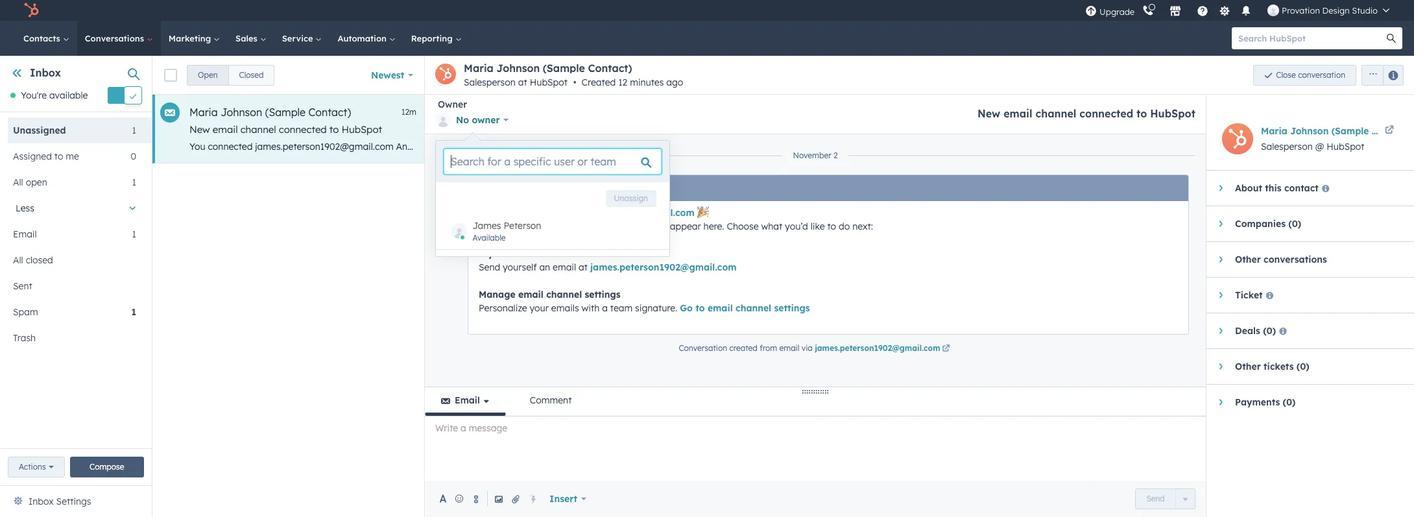 Task type: vqa. For each thing, say whether or not it's contained in the screenshot.
NAVIGATION
no



Task type: locate. For each thing, give the bounding box(es) containing it.
personalize
[[479, 302, 527, 314]]

an inside try it out send yourself an email at james.peterson1902@gmail.com
[[539, 261, 550, 273]]

0 horizontal spatial what
[[679, 141, 700, 152]]

caret image left other conversations
[[1219, 256, 1222, 263]]

1 horizontal spatial settings
[[774, 302, 810, 314]]

channel up ''mailto:james.p' at right
[[1036, 107, 1076, 120]]

0 vertical spatial yourself
[[857, 141, 891, 152]]

0 horizontal spatial do
[[756, 141, 767, 152]]

caret image inside other conversations dropdown button
[[1219, 256, 1222, 263]]

2 horizontal spatial connected
[[1080, 107, 1133, 120]]

sent right peterson
[[548, 221, 566, 232]]

address inside new email channel connected to hubspot you connected james.peterson1902@gmail.com any new emails sent to this address will also appear here. choose what you'd like to do next:  try it out send yourself an email at <a href = 'mailto:james.p
[[515, 141, 549, 152]]

marketplaces image
[[1170, 6, 1181, 18]]

1 vertical spatial email
[[455, 394, 480, 406]]

also down am
[[650, 221, 667, 232]]

0 vertical spatial choose
[[644, 141, 676, 152]]

all
[[13, 177, 23, 188], [13, 255, 23, 266]]

0 horizontal spatial at
[[518, 77, 527, 88]]

caret image
[[1219, 220, 1222, 228], [1219, 256, 1222, 263], [1219, 291, 1222, 299], [1219, 327, 1222, 335], [1219, 398, 1222, 406]]

closed
[[239, 70, 264, 79]]

0 vertical spatial new
[[978, 107, 1000, 120]]

try inside try it out send yourself an email at james.peterson1902@gmail.com
[[479, 248, 493, 259]]

salesperson
[[464, 77, 516, 88], [1261, 141, 1313, 152]]

this inside james.peterson1902@gmail.com 🎉 any new emails sent to this address will also appear here. choose what you'd like to do next:
[[580, 221, 595, 232]]

1 vertical spatial any
[[479, 221, 495, 232]]

2 caret image from the top
[[1219, 256, 1222, 263]]

caret image inside companies (0) dropdown button
[[1219, 220, 1222, 228]]

send inside new email channel connected to hubspot you connected james.peterson1902@gmail.com any new emails sent to this address will also appear here. choose what you'd like to do next:  try it out send yourself an email at <a href = 'mailto:james.p
[[833, 141, 855, 152]]

1 vertical spatial new
[[189, 123, 210, 136]]

caret image left ticket
[[1219, 291, 1222, 299]]

0 horizontal spatial here.
[[621, 141, 642, 152]]

like
[[728, 141, 742, 152], [811, 221, 825, 232]]

notifications image
[[1240, 6, 1252, 18]]

0 vertical spatial appear
[[587, 141, 618, 152]]

address inside james.peterson1902@gmail.com 🎉 any new emails sent to this address will also appear here. choose what you'd like to do next:
[[597, 221, 631, 232]]

caret image left payments
[[1219, 398, 1222, 406]]

it
[[808, 141, 814, 152], [496, 248, 503, 259]]

caret image
[[1219, 184, 1222, 192], [1219, 363, 1222, 370]]

1 horizontal spatial like
[[811, 221, 825, 232]]

4 caret image from the top
[[1219, 327, 1222, 335]]

inbox up you're available
[[30, 66, 61, 79]]

yourself inside try it out send yourself an email at james.peterson1902@gmail.com
[[503, 261, 537, 273]]

2
[[834, 150, 838, 160]]

email
[[13, 229, 37, 240], [455, 394, 480, 406]]

new email channel connected to hubspot
[[978, 107, 1196, 120]]

1 horizontal spatial maria johnson (sample contact)
[[492, 184, 620, 193]]

1 caret image from the top
[[1219, 184, 1222, 192]]

caret image for companies
[[1219, 220, 1222, 228]]

all for all closed
[[13, 255, 23, 266]]

emails left the with
[[551, 302, 579, 314]]

calling icon button
[[1137, 2, 1159, 19]]

at inside new email channel connected to hubspot you connected james.peterson1902@gmail.com any new emails sent to this address will also appear here. choose what you'd like to do next:  try it out send yourself an email at <a href = 'mailto:james.p
[[933, 141, 942, 152]]

0 vertical spatial other
[[1235, 254, 1261, 265]]

email up ''mailto:james.p' at right
[[1004, 107, 1032, 120]]

other
[[1235, 254, 1261, 265], [1235, 361, 1261, 372]]

maria up you
[[189, 106, 218, 119]]

0 vertical spatial caret image
[[1219, 184, 1222, 192]]

1 vertical spatial try
[[479, 248, 493, 259]]

any
[[396, 141, 412, 152], [479, 221, 495, 232]]

spam
[[13, 306, 38, 318]]

here. down the 🎉 at the top
[[704, 221, 724, 232]]

inbox for inbox
[[30, 66, 61, 79]]

1 vertical spatial you'd
[[785, 221, 808, 232]]

channel inside new email channel connected to hubspot you connected james.peterson1902@gmail.com any new emails sent to this address will also appear here. choose what you'd like to do next:  try it out send yourself an email at <a href = 'mailto:james.p
[[240, 123, 276, 136]]

new up available
[[498, 221, 515, 232]]

caret image inside other tickets (0) dropdown button
[[1219, 363, 1222, 370]]

johnson down closed button
[[221, 106, 262, 119]]

deals (0)
[[1235, 325, 1276, 337]]

maria
[[464, 62, 494, 75], [189, 106, 218, 119], [1261, 125, 1288, 137], [492, 184, 514, 193]]

(sample up •
[[543, 62, 585, 75]]

0 vertical spatial an
[[894, 141, 905, 152]]

0 horizontal spatial send
[[479, 261, 500, 273]]

1 vertical spatial next:
[[852, 221, 873, 232]]

1 horizontal spatial here.
[[704, 221, 724, 232]]

sales link
[[228, 21, 274, 56]]

1 vertical spatial also
[[650, 221, 667, 232]]

0 vertical spatial here.
[[621, 141, 642, 152]]

try it out send yourself an email at james.peterson1902@gmail.com
[[479, 248, 737, 273]]

send inside try it out send yourself an email at james.peterson1902@gmail.com
[[479, 261, 500, 273]]

james.peterson1902@gmail.com
[[255, 141, 394, 152], [548, 207, 695, 219], [590, 261, 737, 273], [815, 343, 940, 353]]

email left <a
[[907, 141, 931, 152]]

caret image left 'companies' on the top right
[[1219, 220, 1222, 228]]

contact) inside "maria johnson (sample contact) salesperson at hubspot • created 12 minutes ago"
[[588, 62, 632, 75]]

group down sales on the left top
[[187, 65, 275, 85]]

an inside new email channel connected to hubspot you connected james.peterson1902@gmail.com any new emails sent to this address will also appear here. choose what you'd like to do next:  try it out send yourself an email at <a href = 'mailto:james.p
[[894, 141, 905, 152]]

group down search button
[[1356, 65, 1404, 85]]

try left the 2
[[793, 141, 806, 152]]

2 vertical spatial james.peterson1902@gmail.com link
[[815, 343, 952, 355]]

tickets
[[1264, 361, 1294, 372]]

connected for new email channel connected to hubspot
[[1080, 107, 1133, 120]]

maria johnson (sample contact) inside row
[[189, 106, 351, 119]]

other for other conversations
[[1235, 254, 1261, 265]]

channel up conversation created from email via
[[736, 302, 771, 314]]

(sample up salesperson @ hubspot
[[1332, 125, 1369, 137]]

payments
[[1235, 396, 1280, 408]]

james.peterson1902@gmail.com inside new email channel connected to hubspot you connected james.peterson1902@gmail.com any new emails sent to this address will also appear here. choose what you'd like to do next:  try it out send yourself an email at <a href = 'mailto:james.p
[[255, 141, 394, 152]]

contact)
[[588, 62, 632, 75], [308, 106, 351, 119], [1372, 125, 1411, 137], [587, 184, 620, 193]]

0 vertical spatial emails
[[435, 141, 462, 152]]

you'd inside james.peterson1902@gmail.com 🎉 any new emails sent to this address will also appear here. choose what you'd like to do next:
[[785, 221, 808, 232]]

0 horizontal spatial next:
[[770, 141, 790, 152]]

2 vertical spatial send
[[1146, 494, 1165, 503]]

1 horizontal spatial it
[[808, 141, 814, 152]]

0 horizontal spatial will
[[551, 141, 565, 152]]

1 horizontal spatial yourself
[[857, 141, 891, 152]]

🎉
[[697, 207, 709, 219]]

settings image
[[1219, 6, 1230, 17]]

signature.
[[635, 302, 677, 314]]

menu
[[1084, 0, 1399, 21]]

what inside new email channel connected to hubspot you connected james.peterson1902@gmail.com any new emails sent to this address will also appear here. choose what you'd like to do next:  try it out send yourself an email at <a href = 'mailto:james.p
[[679, 141, 700, 152]]

sent inside new email channel connected to hubspot you connected james.peterson1902@gmail.com any new emails sent to this address will also appear here. choose what you'd like to do next:  try it out send yourself an email at <a href = 'mailto:james.p
[[465, 141, 483, 152]]

you're available image
[[10, 93, 16, 98]]

address
[[515, 141, 549, 152], [597, 221, 631, 232]]

new inside new email channel connected to hubspot you connected james.peterson1902@gmail.com any new emails sent to this address will also appear here. choose what you'd like to do next:  try it out send yourself an email at <a href = 'mailto:james.p
[[415, 141, 432, 152]]

emails right james
[[517, 221, 545, 232]]

0 vertical spatial it
[[808, 141, 814, 152]]

companies
[[1235, 218, 1286, 230]]

1 horizontal spatial try
[[793, 141, 806, 152]]

insert button
[[541, 486, 595, 512]]

group
[[187, 65, 275, 85], [1356, 65, 1404, 85]]

any inside james.peterson1902@gmail.com 🎉 any new emails sent to this address will also appear here. choose what you'd like to do next:
[[479, 221, 495, 232]]

2 horizontal spatial at
[[933, 141, 942, 152]]

Search for a specific user or team search field
[[444, 149, 662, 174]]

help image
[[1197, 6, 1209, 18]]

hubspot inside new email channel connected to hubspot you connected james.peterson1902@gmail.com any new emails sent to this address will also appear here. choose what you'd like to do next:  try it out send yourself an email at <a href = 'mailto:james.p
[[342, 123, 382, 136]]

new inside new email channel connected to hubspot you connected james.peterson1902@gmail.com any new emails sent to this address will also appear here. choose what you'd like to do next:  try it out send yourself an email at <a href = 'mailto:james.p
[[189, 123, 210, 136]]

1 vertical spatial appear
[[670, 221, 701, 232]]

maria up james
[[492, 184, 514, 193]]

companies (0) button
[[1207, 206, 1401, 241]]

caret image left about
[[1219, 184, 1222, 192]]

maria up owner
[[464, 62, 494, 75]]

connected
[[1080, 107, 1133, 120], [279, 123, 327, 136], [208, 141, 253, 152]]

next: inside new email channel connected to hubspot you connected james.peterson1902@gmail.com any new emails sent to this address will also appear here. choose what you'd like to do next:  try it out send yourself an email at <a href = 'mailto:james.p
[[770, 141, 790, 152]]

0 horizontal spatial salesperson
[[464, 77, 516, 88]]

here. up more info image at top
[[621, 141, 642, 152]]

menu containing provation design studio
[[1084, 0, 1399, 21]]

0 horizontal spatial try
[[479, 248, 493, 259]]

like inside new email channel connected to hubspot you connected james.peterson1902@gmail.com any new emails sent to this address will also appear here. choose what you'd like to do next:  try it out send yourself an email at <a href = 'mailto:james.p
[[728, 141, 742, 152]]

1 horizontal spatial salesperson
[[1261, 141, 1313, 152]]

0 horizontal spatial out
[[505, 248, 520, 259]]

(0) inside other tickets (0) dropdown button
[[1297, 361, 1309, 372]]

1 horizontal spatial new
[[978, 107, 1000, 120]]

1 horizontal spatial any
[[479, 221, 495, 232]]

0 vertical spatial all
[[13, 177, 23, 188]]

channel down closed button
[[240, 123, 276, 136]]

conversation created from email via
[[679, 343, 815, 353]]

2 vertical spatial this
[[580, 221, 595, 232]]

1 vertical spatial address
[[597, 221, 631, 232]]

1 vertical spatial new
[[498, 221, 515, 232]]

new up = at the top of page
[[978, 107, 1000, 120]]

1 vertical spatial do
[[839, 221, 850, 232]]

all left open at the top of the page
[[13, 177, 23, 188]]

0 horizontal spatial like
[[728, 141, 742, 152]]

0 vertical spatial connected
[[1080, 107, 1133, 120]]

yourself right the 2
[[857, 141, 891, 152]]

2 vertical spatial emails
[[551, 302, 579, 314]]

0 vertical spatial address
[[515, 141, 549, 152]]

0 vertical spatial out
[[817, 141, 831, 152]]

0 horizontal spatial also
[[567, 141, 585, 152]]

2 horizontal spatial send
[[1146, 494, 1165, 503]]

an
[[894, 141, 905, 152], [539, 261, 550, 273]]

2 caret image from the top
[[1219, 363, 1222, 370]]

choose
[[644, 141, 676, 152], [727, 221, 759, 232]]

0 horizontal spatial maria johnson (sample contact)
[[189, 106, 351, 119]]

out
[[817, 141, 831, 152], [505, 248, 520, 259]]

(0) right payments
[[1283, 396, 1296, 408]]

1 horizontal spatial will
[[634, 221, 647, 232]]

email down james peterson "list box"
[[553, 261, 576, 273]]

maria up salesperson @ hubspot
[[1261, 125, 1288, 137]]

(0) inside payments (0) dropdown button
[[1283, 396, 1296, 408]]

provation design studio
[[1282, 5, 1378, 16]]

new
[[978, 107, 1000, 120], [189, 123, 210, 136]]

new up you
[[189, 123, 210, 136]]

to
[[1136, 107, 1147, 120], [329, 123, 339, 136], [486, 141, 494, 152], [745, 141, 754, 152], [54, 151, 63, 162], [568, 221, 577, 232], [827, 221, 836, 232], [696, 302, 705, 314]]

at left <a
[[933, 141, 942, 152]]

yourself inside new email channel connected to hubspot you connected james.peterson1902@gmail.com any new emails sent to this address will also appear here. choose what you'd like to do next:  try it out send yourself an email at <a href = 'mailto:james.p
[[857, 141, 891, 152]]

1 horizontal spatial address
[[597, 221, 631, 232]]

caret image inside ticket dropdown button
[[1219, 291, 1222, 299]]

1 group from the left
[[187, 65, 275, 85]]

caret image inside payments (0) dropdown button
[[1219, 398, 1222, 406]]

go
[[680, 302, 693, 314]]

james peterson list box
[[436, 182, 669, 256]]

1 horizontal spatial also
[[650, 221, 667, 232]]

1 vertical spatial choose
[[727, 221, 759, 232]]

(0) inside companies (0) dropdown button
[[1289, 218, 1301, 230]]

settings up the a
[[585, 289, 621, 300]]

1 vertical spatial it
[[496, 248, 503, 259]]

new down 12m
[[415, 141, 432, 152]]

unassigned
[[13, 125, 66, 136]]

this right about
[[1265, 182, 1282, 194]]

about
[[1235, 182, 1262, 194]]

channel
[[1036, 107, 1076, 120], [240, 123, 276, 136], [546, 289, 582, 300], [736, 302, 771, 314]]

1 horizontal spatial appear
[[670, 221, 701, 232]]

(sample down closed button
[[265, 106, 306, 119]]

johnson up salesperson @ hubspot
[[1290, 125, 1329, 137]]

2 link opens in a new window image from the top
[[942, 345, 950, 353]]

new email channel connected to hubspot heading
[[978, 107, 1196, 120]]

to inside manage email channel settings personalize your emails with a team signature. go to email channel settings
[[696, 302, 705, 314]]

email down open button
[[213, 123, 238, 136]]

inbox left settings
[[29, 496, 54, 507]]

emails down the no
[[435, 141, 462, 152]]

Search HubSpot search field
[[1232, 27, 1391, 49]]

yourself up manage
[[503, 261, 537, 273]]

1 horizontal spatial at
[[579, 261, 588, 273]]

5 caret image from the top
[[1219, 398, 1222, 406]]

peterson
[[504, 220, 541, 232]]

do inside new email channel connected to hubspot you connected james.peterson1902@gmail.com any new emails sent to this address will also appear here. choose what you'd like to do next:  try it out send yourself an email at <a href = 'mailto:james.p
[[756, 141, 767, 152]]

email right go
[[708, 302, 733, 314]]

it down available
[[496, 248, 503, 259]]

search image
[[1387, 34, 1396, 43]]

maria johnson (sample contact)
[[189, 106, 351, 119], [1261, 125, 1411, 137], [492, 184, 620, 193]]

caret image left other tickets (0)
[[1219, 363, 1222, 370]]

1 all from the top
[[13, 177, 23, 188]]

caret image left deals
[[1219, 327, 1222, 335]]

maria johnson (sample contact) for any new emails sent to this address will also appear here. choose what you'd like to do next:
[[492, 184, 620, 193]]

appear down the 🎉 at the top
[[670, 221, 701, 232]]

salesperson left @
[[1261, 141, 1313, 152]]

1 vertical spatial connected
[[279, 123, 327, 136]]

0 horizontal spatial this
[[497, 141, 512, 152]]

out left the 2
[[817, 141, 831, 152]]

2 vertical spatial connected
[[208, 141, 253, 152]]

inbox inside "link"
[[29, 496, 54, 507]]

also inside new email channel connected to hubspot you connected james.peterson1902@gmail.com any new emails sent to this address will also appear here. choose what you'd like to do next:  try it out send yourself an email at <a href = 'mailto:james.p
[[567, 141, 585, 152]]

0 vertical spatial what
[[679, 141, 700, 152]]

contact
[[1284, 182, 1319, 194]]

this
[[497, 141, 512, 152], [1265, 182, 1282, 194], [580, 221, 595, 232]]

1 caret image from the top
[[1219, 220, 1222, 228]]

2 vertical spatial at
[[579, 261, 588, 273]]

0 horizontal spatial yourself
[[503, 261, 537, 273]]

2 other from the top
[[1235, 361, 1261, 372]]

close conversation button
[[1253, 65, 1356, 85]]

payments (0)
[[1235, 396, 1296, 408]]

it left the 2
[[808, 141, 814, 152]]

settings up via
[[774, 302, 810, 314]]

also down •
[[567, 141, 585, 152]]

this inside about this contact dropdown button
[[1265, 182, 1282, 194]]

1 vertical spatial yourself
[[503, 261, 537, 273]]

1 for email
[[132, 229, 136, 240]]

0 vertical spatial inbox
[[30, 66, 61, 79]]

do
[[756, 141, 767, 152], [839, 221, 850, 232]]

0 horizontal spatial new
[[189, 123, 210, 136]]

1 horizontal spatial what
[[761, 221, 782, 232]]

main content
[[152, 56, 1414, 517]]

at left •
[[518, 77, 527, 88]]

appear up unassign
[[587, 141, 618, 152]]

choose inside james.peterson1902@gmail.com 🎉 any new emails sent to this address will also appear here. choose what you'd like to do next:
[[727, 221, 759, 232]]

0 horizontal spatial settings
[[585, 289, 621, 300]]

1 other from the top
[[1235, 254, 1261, 265]]

contact) inside row
[[308, 106, 351, 119]]

appear inside new email channel connected to hubspot you connected james.peterson1902@gmail.com any new emails sent to this address will also appear here. choose what you'd like to do next:  try it out send yourself an email at <a href = 'mailto:james.p
[[587, 141, 618, 152]]

group containing open
[[187, 65, 275, 85]]

salesperson up 'owner'
[[464, 77, 516, 88]]

maria johnson (sample contact) up @
[[1261, 125, 1411, 137]]

an left <a
[[894, 141, 905, 152]]

0 horizontal spatial it
[[496, 248, 503, 259]]

2 horizontal spatial emails
[[551, 302, 579, 314]]

caret image for other tickets (0) dropdown button
[[1219, 363, 1222, 370]]

conversations
[[85, 33, 146, 43]]

a
[[602, 302, 608, 314]]

1 horizontal spatial connected
[[279, 123, 327, 136]]

closed
[[26, 255, 53, 266]]

out down james peterson available
[[505, 248, 520, 259]]

channel up 'your'
[[546, 289, 582, 300]]

0 vertical spatial this
[[497, 141, 512, 152]]

connected for new email channel connected to hubspot you connected james.peterson1902@gmail.com any new emails sent to this address will also appear here. choose what you'd like to do next:  try it out send yourself an email at <a href = 'mailto:james.p
[[279, 123, 327, 136]]

2 all from the top
[[13, 255, 23, 266]]

1 for spam
[[131, 306, 136, 318]]

what
[[679, 141, 700, 152], [761, 221, 782, 232]]

all inside button
[[13, 255, 23, 266]]

this up try it out send yourself an email at james.peterson1902@gmail.com
[[580, 221, 595, 232]]

try down available
[[479, 248, 493, 259]]

0 vertical spatial try
[[793, 141, 806, 152]]

maria johnson (sample contact) down search for a specific user or team search box
[[492, 184, 620, 193]]

this down 'owner'
[[497, 141, 512, 152]]

(sample inside row
[[265, 106, 306, 119]]

1 vertical spatial settings
[[774, 302, 810, 314]]

other left tickets
[[1235, 361, 1261, 372]]

1 vertical spatial inbox
[[29, 496, 54, 507]]

johnson inside row
[[221, 106, 262, 119]]

0 horizontal spatial emails
[[435, 141, 462, 152]]

caret image inside about this contact dropdown button
[[1219, 184, 1222, 192]]

0
[[131, 151, 136, 162]]

any inside new email channel connected to hubspot you connected james.peterson1902@gmail.com any new emails sent to this address will also appear here. choose what you'd like to do next:  try it out send yourself an email at <a href = 'mailto:james.p
[[396, 141, 412, 152]]

upgrade
[[1100, 6, 1135, 17]]

johnson up 'owner'
[[497, 62, 540, 75]]

any down 12m
[[396, 141, 412, 152]]

(0) inside "deals (0)" dropdown button
[[1263, 325, 1276, 337]]

your
[[530, 302, 549, 314]]

(0)
[[1289, 218, 1301, 230], [1263, 325, 1276, 337], [1297, 361, 1309, 372], [1283, 396, 1296, 408]]

2 horizontal spatial this
[[1265, 182, 1282, 194]]

deals
[[1235, 325, 1260, 337]]

1
[[132, 125, 136, 136], [132, 177, 136, 188], [132, 229, 136, 240], [131, 306, 136, 318]]

all for all open
[[13, 177, 23, 188]]

created
[[582, 77, 616, 88]]

james.peterson1902@gmail.com link
[[548, 207, 695, 219], [590, 261, 737, 273], [815, 343, 952, 355]]

channel for manage email channel settings personalize your emails with a team signature. go to email channel settings
[[546, 289, 582, 300]]

1 horizontal spatial you'd
[[785, 221, 808, 232]]

an up 'your'
[[539, 261, 550, 273]]

0 vertical spatial any
[[396, 141, 412, 152]]

go to email channel settings link
[[680, 302, 810, 314]]

link opens in a new window image
[[942, 343, 950, 355], [942, 345, 950, 353]]

1 horizontal spatial out
[[817, 141, 831, 152]]

3 caret image from the top
[[1219, 291, 1222, 299]]

1 vertical spatial an
[[539, 261, 550, 273]]

0 horizontal spatial you'd
[[702, 141, 725, 152]]

1 vertical spatial will
[[634, 221, 647, 232]]

link opens in a new window image inside 'james.peterson1902@gmail.com' link
[[942, 345, 950, 353]]

(0) right deals
[[1263, 325, 1276, 337]]

0 vertical spatial sent
[[465, 141, 483, 152]]

1 for all open
[[132, 177, 136, 188]]

(sample inside "maria johnson (sample contact) salesperson at hubspot • created 12 minutes ago"
[[543, 62, 585, 75]]

any up available
[[479, 221, 495, 232]]

maria inside email from maria johnson (sample contact) with subject new email channel connected to hubspot row
[[189, 106, 218, 119]]

2 vertical spatial maria johnson (sample contact)
[[492, 184, 620, 193]]

choose inside new email channel connected to hubspot you connected james.peterson1902@gmail.com any new emails sent to this address will also appear here. choose what you'd like to do next:  try it out send yourself an email at <a href = 'mailto:james.p
[[644, 141, 676, 152]]

1 link opens in a new window image from the top
[[942, 343, 950, 355]]

all left closed
[[13, 255, 23, 266]]

contacts link
[[16, 21, 77, 56]]

email
[[1004, 107, 1032, 120], [213, 123, 238, 136], [907, 141, 931, 152], [553, 261, 576, 273], [518, 289, 544, 300], [708, 302, 733, 314], [779, 343, 799, 353]]

november
[[793, 150, 831, 160]]

0 vertical spatial next:
[[770, 141, 790, 152]]

0 vertical spatial new
[[415, 141, 432, 152]]

will
[[551, 141, 565, 152], [634, 221, 647, 232]]

0 vertical spatial like
[[728, 141, 742, 152]]

(0) right tickets
[[1297, 361, 1309, 372]]

maria johnson (sample contact) down closed button
[[189, 106, 351, 119]]

channel for new email channel connected to hubspot
[[1036, 107, 1076, 120]]

(0) right 'companies' on the top right
[[1289, 218, 1301, 230]]

upgrade image
[[1085, 6, 1097, 17]]

0 horizontal spatial connected
[[208, 141, 253, 152]]

reporting
[[411, 33, 455, 43]]

1 horizontal spatial this
[[580, 221, 595, 232]]

sent down no owner popup button
[[465, 141, 483, 152]]

at up the with
[[579, 261, 588, 273]]

other up ticket
[[1235, 254, 1261, 265]]



Task type: describe. For each thing, give the bounding box(es) containing it.
0 vertical spatial james.peterson1902@gmail.com link
[[548, 207, 695, 219]]

conversation
[[679, 343, 727, 353]]

send inside button
[[1146, 494, 1165, 503]]

sent inside james.peterson1902@gmail.com 🎉 any new emails sent to this address will also appear here. choose what you'd like to do next:
[[548, 221, 566, 232]]

other conversations button
[[1207, 242, 1401, 277]]

this inside new email channel connected to hubspot you connected james.peterson1902@gmail.com any new emails sent to this address will also appear here. choose what you'd like to do next:  try it out send yourself an email at <a href = 'mailto:james.p
[[497, 141, 512, 152]]

james.peterson1902@gmail.com 🎉 any new emails sent to this address will also appear here. choose what you'd like to do next:
[[479, 207, 873, 232]]

(0) for deals (0)
[[1263, 325, 1276, 337]]

emails inside new email channel connected to hubspot you connected james.peterson1902@gmail.com any new emails sent to this address will also appear here. choose what you'd like to do next:  try it out send yourself an email at <a href = 'mailto:james.p
[[435, 141, 462, 152]]

do inside james.peterson1902@gmail.com 🎉 any new emails sent to this address will also appear here. choose what you'd like to do next:
[[839, 221, 850, 232]]

team
[[610, 302, 633, 314]]

caret image inside "deals (0)" dropdown button
[[1219, 327, 1222, 335]]

settings link
[[1216, 4, 1233, 17]]

1 for unassigned
[[132, 125, 136, 136]]

comment button
[[514, 387, 588, 416]]

trash
[[13, 332, 36, 344]]

about this contact
[[1235, 182, 1319, 194]]

email from maria johnson (sample contact) with subject new email channel connected to hubspot row
[[152, 95, 1049, 163]]

provation design studio button
[[1260, 0, 1397, 21]]

0 horizontal spatial email
[[13, 229, 37, 240]]

out inside try it out send yourself an email at james.peterson1902@gmail.com
[[505, 248, 520, 259]]

manage
[[479, 289, 515, 300]]

james.peterson1902@gmail.com inside try it out send yourself an email at james.peterson1902@gmail.com
[[590, 261, 737, 273]]

all closed
[[13, 255, 53, 266]]

other tickets (0)
[[1235, 361, 1309, 372]]

service link
[[274, 21, 330, 56]]

james peterson image
[[1268, 5, 1279, 16]]

email button
[[425, 387, 506, 416]]

maria inside "maria johnson (sample contact) salesperson at hubspot • created 12 minutes ago"
[[464, 62, 494, 75]]

assigned to me
[[13, 151, 79, 162]]

maria johnson (sample contact) link
[[1261, 123, 1411, 139]]

appear inside james.peterson1902@gmail.com 🎉 any new emails sent to this address will also appear here. choose what you'd like to do next:
[[670, 221, 701, 232]]

maria inside maria johnson (sample contact) link
[[1261, 125, 1288, 137]]

emails inside james.peterson1902@gmail.com 🎉 any new emails sent to this address will also appear here. choose what you'd like to do next:
[[517, 221, 545, 232]]

new for new email channel connected to hubspot you connected james.peterson1902@gmail.com any new emails sent to this address will also appear here. choose what you'd like to do next:  try it out send yourself an email at <a href = 'mailto:james.p
[[189, 123, 210, 136]]

inbox for inbox settings
[[29, 496, 54, 507]]

email up 'your'
[[518, 289, 544, 300]]

at inside "maria johnson (sample contact) salesperson at hubspot • created 12 minutes ago"
[[518, 77, 527, 88]]

open
[[26, 177, 47, 188]]

also inside james.peterson1902@gmail.com 🎉 any new emails sent to this address will also appear here. choose what you'd like to do next:
[[650, 221, 667, 232]]

you
[[189, 141, 205, 152]]

here. inside james.peterson1902@gmail.com 🎉 any new emails sent to this address will also appear here. choose what you'd like to do next:
[[704, 221, 724, 232]]

contacts
[[23, 33, 63, 43]]

johnson inside "maria johnson (sample contact) salesperson at hubspot • created 12 minutes ago"
[[497, 62, 540, 75]]

marketing link
[[161, 21, 228, 56]]

search button
[[1380, 27, 1402, 49]]

salesperson inside "maria johnson (sample contact) salesperson at hubspot • created 12 minutes ago"
[[464, 77, 516, 88]]

(0) for payments (0)
[[1283, 396, 1296, 408]]

conversations link
[[77, 21, 161, 56]]

automation
[[338, 33, 389, 43]]

am
[[657, 184, 669, 193]]

close conversation
[[1276, 70, 1345, 79]]

ago
[[666, 77, 683, 88]]

johnson down search for a specific user or team search box
[[517, 184, 550, 193]]

created
[[729, 343, 758, 353]]

new for new email channel connected to hubspot
[[978, 107, 1000, 120]]

out inside new email channel connected to hubspot you connected james.peterson1902@gmail.com any new emails sent to this address will also appear here. choose what you'd like to do next:  try it out send yourself an email at <a href = 'mailto:james.p
[[817, 141, 831, 152]]

•
[[573, 77, 576, 88]]

hubspot image
[[23, 3, 39, 18]]

conversation
[[1298, 70, 1345, 79]]

1 vertical spatial james.peterson1902@gmail.com link
[[590, 261, 737, 273]]

payments (0) button
[[1207, 385, 1401, 420]]

channel for new email channel connected to hubspot you connected james.peterson1902@gmail.com any new emails sent to this address will also appear here. choose what you'd like to do next:  try it out send yourself an email at <a href = 'mailto:james.p
[[240, 123, 276, 136]]

Open button
[[187, 65, 229, 85]]

via
[[802, 343, 813, 353]]

james.peterson1902@gmail.com inside james.peterson1902@gmail.com 🎉 any new emails sent to this address will also appear here. choose what you'd like to do next:
[[548, 207, 695, 219]]

james
[[473, 220, 501, 232]]

me
[[66, 151, 79, 162]]

more info image
[[625, 186, 633, 193]]

it inside try it out send yourself an email at james.peterson1902@gmail.com
[[496, 248, 503, 259]]

will inside james.peterson1902@gmail.com 🎉 any new emails sent to this address will also appear here. choose what you'd like to do next:
[[634, 221, 647, 232]]

available
[[473, 233, 506, 243]]

email inside button
[[455, 394, 480, 406]]

new inside james.peterson1902@gmail.com 🎉 any new emails sent to this address will also appear here. choose what you'd like to do next:
[[498, 221, 515, 232]]

next: inside james.peterson1902@gmail.com 🎉 any new emails sent to this address will also appear here. choose what you'd like to do next:
[[852, 221, 873, 232]]

you're available
[[21, 90, 88, 101]]

less
[[16, 203, 34, 214]]

'mailto:james.p
[[985, 141, 1049, 152]]

(0) for companies (0)
[[1289, 218, 1301, 230]]

Closed button
[[228, 65, 275, 85]]

newest button
[[363, 62, 422, 88]]

design
[[1322, 5, 1350, 16]]

actions
[[19, 462, 46, 472]]

owner
[[438, 99, 467, 110]]

emails inside manage email channel settings personalize your emails with a team signature. go to email channel settings
[[551, 302, 579, 314]]

will inside new email channel connected to hubspot you connected james.peterson1902@gmail.com any new emails sent to this address will also appear here. choose what you'd like to do next:  try it out send yourself an email at <a href = 'mailto:james.p
[[551, 141, 565, 152]]

like inside james.peterson1902@gmail.com 🎉 any new emails sent to this address will also appear here. choose what you'd like to do next:
[[811, 221, 825, 232]]

1 vertical spatial maria johnson (sample contact)
[[1261, 125, 1411, 137]]

main content containing maria johnson (sample contact)
[[152, 56, 1414, 517]]

ticket
[[1235, 289, 1263, 301]]

compose button
[[70, 457, 144, 477]]

close
[[1276, 70, 1296, 79]]

provation
[[1282, 5, 1320, 16]]

actions button
[[8, 457, 65, 477]]

here. inside new email channel connected to hubspot you connected james.peterson1902@gmail.com any new emails sent to this address will also appear here. choose what you'd like to do next:  try it out send yourself an email at <a href = 'mailto:james.p
[[621, 141, 642, 152]]

what inside james.peterson1902@gmail.com 🎉 any new emails sent to this address will also appear here. choose what you'd like to do next:
[[761, 221, 782, 232]]

0 vertical spatial settings
[[585, 289, 621, 300]]

marketing
[[169, 33, 213, 43]]

you're
[[21, 90, 47, 101]]

other conversations
[[1235, 254, 1327, 265]]

manage email channel settings personalize your emails with a team signature. go to email channel settings
[[479, 289, 810, 314]]

it inside new email channel connected to hubspot you connected james.peterson1902@gmail.com any new emails sent to this address will also appear here. choose what you'd like to do next:  try it out send yourself an email at <a href = 'mailto:james.p
[[808, 141, 814, 152]]

compose
[[90, 462, 124, 472]]

10:49 am
[[636, 184, 669, 193]]

insert
[[549, 493, 577, 505]]

service
[[282, 33, 316, 43]]

(sample down search for a specific user or team search box
[[552, 184, 584, 193]]

no owner
[[456, 114, 500, 126]]

caret image for about this contact dropdown button
[[1219, 184, 1222, 192]]

2 group from the left
[[1356, 65, 1404, 85]]

help button
[[1192, 0, 1214, 21]]

ticket button
[[1207, 278, 1401, 313]]

12m
[[402, 107, 416, 117]]

=
[[977, 141, 982, 152]]

you'd inside new email channel connected to hubspot you connected james.peterson1902@gmail.com any new emails sent to this address will also appear here. choose what you'd like to do next:  try it out send yourself an email at <a href = 'mailto:james.p
[[702, 141, 725, 152]]

email inside try it out send yourself an email at james.peterson1902@gmail.com
[[553, 261, 576, 273]]

send group
[[1135, 488, 1196, 509]]

at inside try it out send yourself an email at james.peterson1902@gmail.com
[[579, 261, 588, 273]]

deals (0) button
[[1207, 313, 1401, 348]]

other tickets (0) button
[[1207, 349, 1401, 384]]

trash button
[[8, 325, 136, 351]]

sent
[[13, 280, 32, 292]]

hubspot link
[[16, 3, 49, 18]]

no
[[456, 114, 469, 126]]

companies (0)
[[1235, 218, 1301, 230]]

available
[[49, 90, 88, 101]]

email left via
[[779, 343, 799, 353]]

reporting link
[[403, 21, 469, 56]]

href
[[958, 141, 974, 152]]

12
[[618, 77, 627, 88]]

automation link
[[330, 21, 403, 56]]

try inside new email channel connected to hubspot you connected james.peterson1902@gmail.com any new emails sent to this address will also appear here. choose what you'd like to do next:  try it out send yourself an email at <a href = 'mailto:james.p
[[793, 141, 806, 152]]

sales
[[236, 33, 260, 43]]

send button
[[1135, 488, 1176, 509]]

new email channel connected to hubspot you connected james.peterson1902@gmail.com any new emails sent to this address will also appear here. choose what you'd like to do next:  try it out send yourself an email at <a href = 'mailto:james.p
[[189, 123, 1049, 152]]

other for other tickets (0)
[[1235, 361, 1261, 372]]

marketplaces button
[[1162, 0, 1189, 21]]

maria johnson (sample contact) for new email channel connected to hubspot you connected james.peterson1902@gmail.com any new emails sent to this address will also appear here. choose what you'd like to do next:  try it out send yourself an email at <a href = 'mailto:james.p
[[189, 106, 351, 119]]

maria johnson (sample contact) salesperson at hubspot • created 12 minutes ago
[[464, 62, 683, 88]]

inbox settings
[[29, 496, 91, 507]]

conversations
[[1264, 254, 1327, 265]]

assigned
[[13, 151, 52, 162]]

1 vertical spatial salesperson
[[1261, 141, 1313, 152]]

comment
[[530, 394, 572, 406]]

james peterson available
[[473, 220, 541, 243]]

newest
[[371, 69, 404, 81]]

calling icon image
[[1142, 5, 1154, 17]]

caret image for other
[[1219, 256, 1222, 263]]

hubspot inside "maria johnson (sample contact) salesperson at hubspot • created 12 minutes ago"
[[530, 77, 568, 88]]

caret image for payments
[[1219, 398, 1222, 406]]



